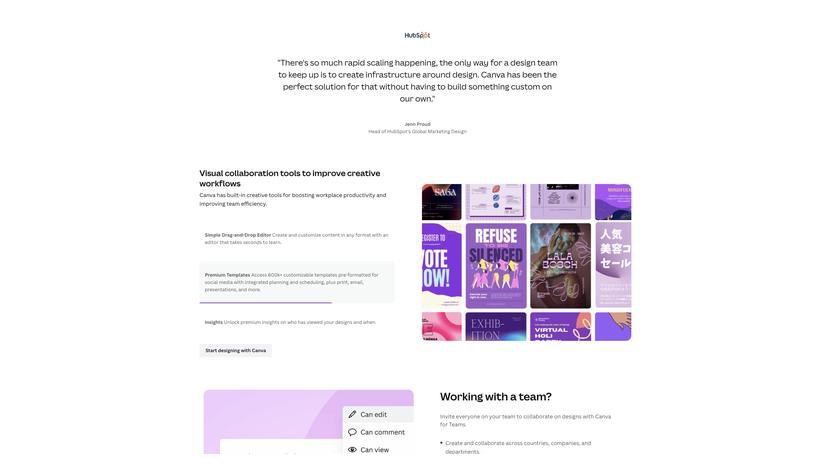 Task type: vqa. For each thing, say whether or not it's contained in the screenshot.


Task type: locate. For each thing, give the bounding box(es) containing it.
to up boosting
[[302, 168, 311, 179]]

to
[[278, 69, 287, 80], [328, 69, 337, 80], [437, 81, 446, 92], [302, 168, 311, 179], [263, 240, 268, 246], [517, 414, 522, 421]]

create
[[272, 232, 287, 239], [446, 440, 463, 448]]

email,
[[350, 280, 364, 286]]

0 horizontal spatial team
[[227, 200, 240, 208]]

0 vertical spatial team
[[537, 57, 558, 68]]

that
[[361, 81, 378, 92], [220, 240, 229, 246]]

0 horizontal spatial canva
[[200, 192, 215, 199]]

0 horizontal spatial a
[[504, 57, 509, 68]]

to left keep
[[278, 69, 287, 80]]

something
[[469, 81, 509, 92]]

for left boosting
[[283, 192, 291, 199]]

1 horizontal spatial your
[[489, 414, 501, 421]]

that inside create and customize content in any format with an editor that takes seconds to learn.
[[220, 240, 229, 246]]

canva inside the "there's so much rapid scaling happening, the only way for a design team to keep up is to create infrastructure around design. canva has been the perfect solution for that without having to build something custom on our own."
[[481, 69, 505, 80]]

and right the 'productivity'
[[377, 192, 386, 199]]

1 vertical spatial collaborate
[[475, 440, 505, 448]]

0 horizontal spatial creative
[[247, 192, 268, 199]]

has down design
[[507, 69, 521, 80]]

in up efficiency.
[[241, 192, 245, 199]]

jenn proud head of hubspot's global marketing design
[[369, 121, 467, 135]]

designs left 'when.'
[[335, 320, 352, 326]]

2 horizontal spatial has
[[507, 69, 521, 80]]

0 vertical spatial canva
[[481, 69, 505, 80]]

1 vertical spatial has
[[217, 192, 226, 199]]

1 horizontal spatial the
[[544, 69, 557, 80]]

has
[[507, 69, 521, 80], [217, 192, 226, 199], [298, 320, 306, 326]]

visual
[[200, 168, 223, 179]]

creative up efficiency.
[[247, 192, 268, 199]]

1 vertical spatial designs
[[562, 414, 582, 421]]

1 vertical spatial team
[[227, 200, 240, 208]]

team up been
[[537, 57, 558, 68]]

on inside the "there's so much rapid scaling happening, the only way for a design team to keep up is to create infrastructure around design. canva has been the perfect solution for that without having to build something custom on our own."
[[542, 81, 552, 92]]

countries,
[[524, 440, 550, 448]]

team down working with a team?
[[502, 414, 515, 421]]

2 horizontal spatial team
[[537, 57, 558, 68]]

1 vertical spatial a
[[510, 390, 517, 404]]

has right who at the bottom
[[298, 320, 306, 326]]

jenn
[[405, 121, 416, 127]]

premium templates
[[205, 272, 251, 279]]

team inside the "there's so much rapid scaling happening, the only way for a design team to keep up is to create infrastructure around design. canva has been the perfect solution for that without having to build something custom on our own."
[[537, 57, 558, 68]]

collaborate inside invite everyone on your team to collaborate on designs with canva for teams.
[[523, 414, 553, 421]]

designs
[[335, 320, 352, 326], [562, 414, 582, 421]]

your right viewed
[[324, 320, 334, 326]]

with
[[372, 232, 382, 239], [234, 280, 244, 286], [485, 390, 508, 404], [583, 414, 594, 421]]

0 horizontal spatial collaborate
[[475, 440, 505, 448]]

much
[[321, 57, 343, 68]]

1 horizontal spatial create
[[446, 440, 463, 448]]

0 vertical spatial the
[[440, 57, 453, 68]]

with inside invite everyone on your team to collaborate on designs with canva for teams.
[[583, 414, 594, 421]]

drop
[[245, 232, 256, 239]]

and
[[377, 192, 386, 199], [288, 232, 297, 239], [290, 280, 298, 286], [238, 287, 247, 293], [353, 320, 362, 326], [464, 440, 474, 448], [582, 440, 591, 448]]

the
[[440, 57, 453, 68], [544, 69, 557, 80]]

premium
[[205, 272, 225, 279]]

canva
[[481, 69, 505, 80], [200, 192, 215, 199], [595, 414, 611, 421]]

the right been
[[544, 69, 557, 80]]

efficiency.
[[241, 200, 267, 208]]

a left team?
[[510, 390, 517, 404]]

across
[[506, 440, 523, 448]]

improving
[[200, 200, 225, 208]]

a left design
[[504, 57, 509, 68]]

for inside visual collaboration tools to improve creative workflows canva has built-in creative tools for boosting workplace productivity and improving team efficiency.
[[283, 192, 291, 199]]

1 vertical spatial your
[[489, 414, 501, 421]]

for right formatted on the left of the page
[[372, 272, 379, 279]]

on right custom
[[542, 81, 552, 92]]

integrated
[[245, 280, 268, 286]]

your down working with a team?
[[489, 414, 501, 421]]

to down team?
[[517, 414, 522, 421]]

that inside the "there's so much rapid scaling happening, the only way for a design team to keep up is to create infrastructure around design. canva has been the perfect solution for that without having to build something custom on our own."
[[361, 81, 378, 92]]

team down built-
[[227, 200, 240, 208]]

0 horizontal spatial your
[[324, 320, 334, 326]]

"there's
[[278, 57, 308, 68]]

has down workflows
[[217, 192, 226, 199]]

insights unlock premium insights on who has viewed your designs and when.
[[205, 320, 376, 326]]

who
[[287, 320, 297, 326]]

planning
[[269, 280, 289, 286]]

designs inside invite everyone on your team to collaborate on designs with canva for teams.
[[562, 414, 582, 421]]

0 vertical spatial creative
[[347, 168, 380, 179]]

team
[[537, 57, 558, 68], [227, 200, 240, 208], [502, 414, 515, 421]]

your inside invite everyone on your team to collaborate on designs with canva for teams.
[[489, 414, 501, 421]]

0 horizontal spatial designs
[[335, 320, 352, 326]]

canva inside visual collaboration tools to improve creative workflows canva has built-in creative tools for boosting workplace productivity and improving team efficiency.
[[200, 192, 215, 199]]

has inside visual collaboration tools to improve creative workflows canva has built-in creative tools for boosting workplace productivity and improving team efficiency.
[[217, 192, 226, 199]]

in left any
[[341, 232, 345, 239]]

tools
[[280, 168, 301, 179], [269, 192, 282, 199]]

collaborate
[[523, 414, 553, 421], [475, 440, 505, 448]]

1 horizontal spatial has
[[298, 320, 306, 326]]

and up departments.
[[464, 440, 474, 448]]

create up departments.
[[446, 440, 463, 448]]

create and customize content in any format with an editor that takes seconds to learn.
[[205, 232, 388, 246]]

boosting
[[292, 192, 315, 199]]

creative up the 'productivity'
[[347, 168, 380, 179]]

improve
[[313, 168, 346, 179]]

that down drag-
[[220, 240, 229, 246]]

1 horizontal spatial canva
[[481, 69, 505, 80]]

collaborate inside create and collaborate across countries, companies, and departments.
[[475, 440, 505, 448]]

and right companies,
[[582, 440, 591, 448]]

1 horizontal spatial creative
[[347, 168, 380, 179]]

perfect
[[283, 81, 313, 92]]

media
[[219, 280, 233, 286]]

to down around
[[437, 81, 446, 92]]

0 horizontal spatial that
[[220, 240, 229, 246]]

1 vertical spatial in
[[341, 232, 345, 239]]

formatted
[[348, 272, 371, 279]]

0 horizontal spatial has
[[217, 192, 226, 199]]

and left more.
[[238, 287, 247, 293]]

around
[[423, 69, 451, 80]]

up
[[309, 69, 319, 80]]

2 horizontal spatial canva
[[595, 414, 611, 421]]

tools up boosting
[[280, 168, 301, 179]]

0 horizontal spatial in
[[241, 192, 245, 199]]

solution
[[314, 81, 346, 92]]

create inside create and customize content in any format with an editor that takes seconds to learn.
[[272, 232, 287, 239]]

1 vertical spatial creative
[[247, 192, 268, 199]]

0 vertical spatial in
[[241, 192, 245, 199]]

1 vertical spatial the
[[544, 69, 557, 80]]

to inside visual collaboration tools to improve creative workflows canva has built-in creative tools for boosting workplace productivity and improving team efficiency.
[[302, 168, 311, 179]]

0 vertical spatial has
[[507, 69, 521, 80]]

been
[[522, 69, 542, 80]]

the up around
[[440, 57, 453, 68]]

0 vertical spatial designs
[[335, 320, 352, 326]]

on
[[542, 81, 552, 92], [280, 320, 286, 326], [481, 414, 488, 421], [554, 414, 561, 421]]

create
[[338, 69, 364, 80]]

and inside visual collaboration tools to improve creative workflows canva has built-in creative tools for boosting workplace productivity and improving team efficiency.
[[377, 192, 386, 199]]

1 horizontal spatial in
[[341, 232, 345, 239]]

tools left boosting
[[269, 192, 282, 199]]

0 vertical spatial that
[[361, 81, 378, 92]]

collaborate down team?
[[523, 414, 553, 421]]

for down invite
[[440, 422, 448, 429]]

2 vertical spatial canva
[[595, 414, 611, 421]]

in inside visual collaboration tools to improve creative workflows canva has built-in creative tools for boosting workplace productivity and improving team efficiency.
[[241, 192, 245, 199]]

designs up companies,
[[562, 414, 582, 421]]

collaborate left across at the right bottom
[[475, 440, 505, 448]]

way
[[473, 57, 489, 68]]

so
[[310, 57, 319, 68]]

0 horizontal spatial create
[[272, 232, 287, 239]]

that down create
[[361, 81, 378, 92]]

build
[[447, 81, 467, 92]]

1 horizontal spatial team
[[502, 414, 515, 421]]

1 vertical spatial create
[[446, 440, 463, 448]]

and inside create and customize content in any format with an editor that takes seconds to learn.
[[288, 232, 297, 239]]

1 horizontal spatial that
[[361, 81, 378, 92]]

and down customizable
[[290, 280, 298, 286]]

custom
[[511, 81, 540, 92]]

for
[[491, 57, 502, 68], [348, 81, 359, 92], [283, 192, 291, 199], [372, 272, 379, 279], [440, 422, 448, 429]]

0 vertical spatial collaborate
[[523, 414, 553, 421]]

departments.
[[446, 449, 480, 455]]

1 vertical spatial canva
[[200, 192, 215, 199]]

and left customize
[[288, 232, 297, 239]]

on left who at the bottom
[[280, 320, 286, 326]]

create inside create and collaborate across countries, companies, and departments.
[[446, 440, 463, 448]]

plus
[[326, 280, 336, 286]]

create up learn.
[[272, 232, 287, 239]]

0 vertical spatial a
[[504, 57, 509, 68]]

0 vertical spatial create
[[272, 232, 287, 239]]

0 vertical spatial tools
[[280, 168, 301, 179]]

1 horizontal spatial collaborate
[[523, 414, 553, 421]]

to down 'editor'
[[263, 240, 268, 246]]

2 vertical spatial team
[[502, 414, 515, 421]]

a
[[504, 57, 509, 68], [510, 390, 517, 404]]

marketing
[[428, 128, 450, 135]]

create and collaborate across countries, companies, and departments.
[[446, 440, 591, 455]]

1 vertical spatial that
[[220, 240, 229, 246]]

when.
[[363, 320, 376, 326]]

proud
[[417, 121, 431, 127]]

1 horizontal spatial designs
[[562, 414, 582, 421]]

print,
[[337, 280, 349, 286]]



Task type: describe. For each thing, give the bounding box(es) containing it.
to right is
[[328, 69, 337, 80]]

invite
[[440, 414, 455, 421]]

productivity
[[343, 192, 375, 199]]

working
[[440, 390, 483, 404]]

in inside create and customize content in any format with an editor that takes seconds to learn.
[[341, 232, 345, 239]]

scaling
[[367, 57, 393, 68]]

more.
[[248, 287, 261, 293]]

team inside invite everyone on your team to collaborate on designs with canva for teams.
[[502, 414, 515, 421]]

of
[[382, 128, 386, 135]]

on up companies,
[[554, 414, 561, 421]]

0 horizontal spatial the
[[440, 57, 453, 68]]

own."
[[415, 93, 435, 104]]

for inside invite everyone on your team to collaborate on designs with canva for teams.
[[440, 422, 448, 429]]

create for invite everyone on your team to collaborate on designs with canva for teams.
[[446, 440, 463, 448]]

pre-
[[338, 272, 348, 279]]

600k+
[[268, 272, 282, 279]]

to inside invite everyone on your team to collaborate on designs with canva for teams.
[[517, 414, 522, 421]]

"there's so much rapid scaling happening, the only way for a design team to keep up is to create infrastructure around design. canva has been the perfect solution for that without having to build something custom on our own."
[[278, 57, 558, 104]]

takes
[[230, 240, 242, 246]]

hubspot image
[[405, 32, 430, 39]]

ui - pro templates image
[[422, 184, 632, 342]]

everyone
[[456, 414, 480, 421]]

on right everyone
[[481, 414, 488, 421]]

an
[[383, 232, 388, 239]]

canva inside invite everyone on your team to collaborate on designs with canva for teams.
[[595, 414, 611, 421]]

collaboration
[[225, 168, 279, 179]]

infrastructure
[[366, 69, 421, 80]]

access
[[251, 272, 267, 279]]

happening,
[[395, 57, 438, 68]]

is
[[321, 69, 326, 80]]

insights
[[205, 320, 223, 326]]

seconds
[[243, 240, 262, 246]]

having
[[411, 81, 436, 92]]

keep
[[289, 69, 307, 80]]

design
[[511, 57, 536, 68]]

scheduling,
[[299, 280, 325, 286]]

with inside create and customize content in any format with an editor that takes seconds to learn.
[[372, 232, 382, 239]]

learn.
[[269, 240, 282, 246]]

a inside the "there's so much rapid scaling happening, the only way for a design team to keep up is to create infrastructure around design. canva has been the perfect solution for that without having to build something custom on our own."
[[504, 57, 509, 68]]

only
[[454, 57, 471, 68]]

design.
[[453, 69, 479, 80]]

our
[[400, 93, 414, 104]]

presentations,
[[205, 287, 237, 293]]

with inside access 600k+ customizable templates pre-formatted for social media with integrated planning and scheduling, plus print, email, presentations, and more.
[[234, 280, 244, 286]]

any
[[346, 232, 354, 239]]

design
[[451, 128, 467, 135]]

invite everyone on your team to collaborate on designs with canva for teams.
[[440, 414, 611, 429]]

and left 'when.'
[[353, 320, 362, 326]]

unlock
[[224, 320, 239, 326]]

team inside visual collaboration tools to improve creative workflows canva has built-in creative tools for boosting workplace productivity and improving team efficiency.
[[227, 200, 240, 208]]

has inside the "there's so much rapid scaling happening, the only way for a design team to keep up is to create infrastructure around design. canva has been the perfect solution for that without having to build something custom on our own."
[[507, 69, 521, 80]]

for right "way"
[[491, 57, 502, 68]]

access 600k+ customizable templates pre-formatted for social media with integrated planning and scheduling, plus print, email, presentations, and more.
[[205, 272, 379, 293]]

visual collaboration tools to improve creative workflows canva has built-in creative tools for boosting workplace productivity and improving team efficiency.
[[200, 168, 386, 208]]

templates
[[315, 272, 337, 279]]

without
[[379, 81, 409, 92]]

rapid
[[345, 57, 365, 68]]

create for simple drag-and-drop editor
[[272, 232, 287, 239]]

viewed
[[307, 320, 323, 326]]

2 vertical spatial has
[[298, 320, 306, 326]]

head
[[369, 128, 380, 135]]

simple
[[205, 232, 221, 239]]

customizable
[[283, 272, 313, 279]]

workflows
[[200, 178, 241, 189]]

to inside create and customize content in any format with an editor that takes seconds to learn.
[[263, 240, 268, 246]]

team?
[[519, 390, 552, 404]]

premium
[[241, 320, 261, 326]]

simple drag-and-drop editor
[[205, 232, 272, 239]]

customize
[[298, 232, 321, 239]]

hubspot's
[[387, 128, 411, 135]]

insights
[[262, 320, 279, 326]]

0 vertical spatial your
[[324, 320, 334, 326]]

social
[[205, 280, 218, 286]]

for down create
[[348, 81, 359, 92]]

working with a team?
[[440, 390, 552, 404]]

editor
[[257, 232, 271, 239]]

1 vertical spatial tools
[[269, 192, 282, 199]]

format
[[356, 232, 371, 239]]

and-
[[234, 232, 245, 239]]

workplace
[[316, 192, 342, 199]]

1 horizontal spatial a
[[510, 390, 517, 404]]

drag-
[[222, 232, 234, 239]]

editor
[[205, 240, 219, 246]]

teams.
[[449, 422, 467, 429]]

companies,
[[551, 440, 580, 448]]

templates
[[227, 272, 250, 279]]

built-
[[227, 192, 241, 199]]

for inside access 600k+ customizable templates pre-formatted for social media with integrated planning and scheduling, plus print, email, presentations, and more.
[[372, 272, 379, 279]]

global
[[412, 128, 427, 135]]



